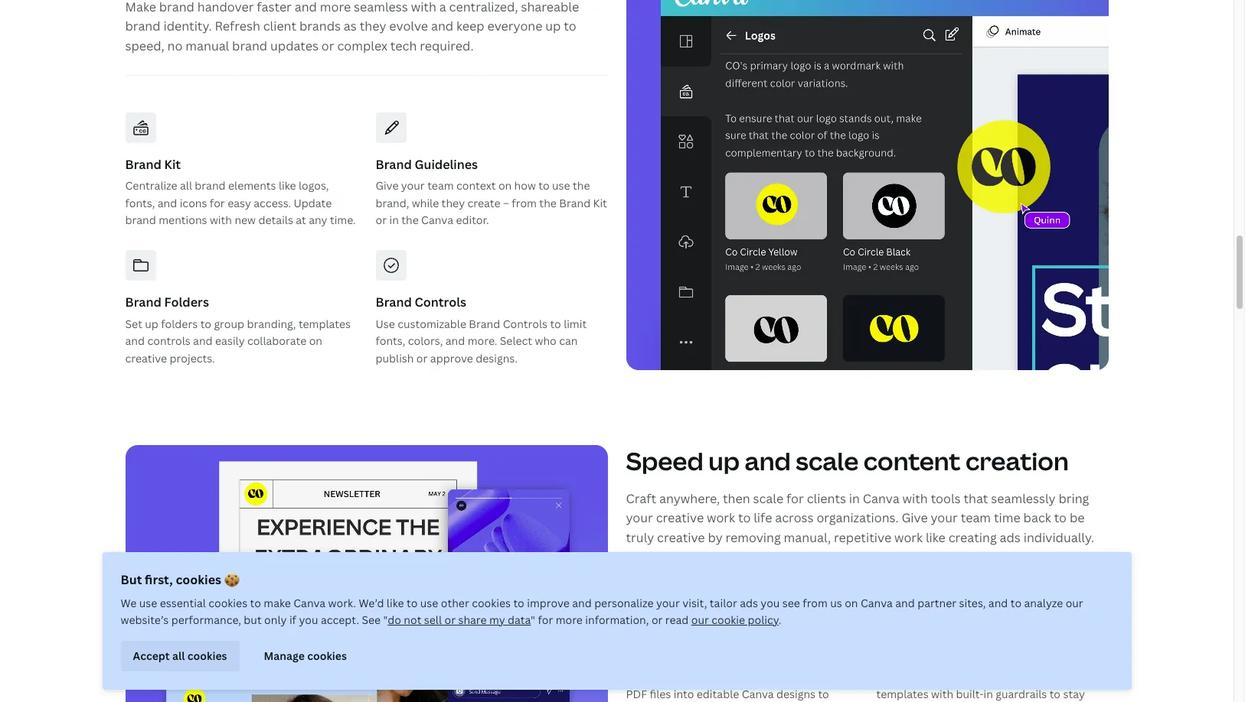 Task type: vqa. For each thing, say whether or not it's contained in the screenshot.
the Canva Pro
no



Task type: locate. For each thing, give the bounding box(es) containing it.
controls
[[147, 334, 190, 349]]

0 horizontal spatial use
[[139, 597, 157, 611]]

brand up centralize
[[125, 156, 161, 173]]

everyone
[[487, 18, 542, 35]]

more up as
[[320, 0, 351, 15]]

like inside we use essential cookies to make canva work. we'd like to use other cookies to improve and personalize your visit, tailor ads you see from us on canva and partner sites, and to analyze our website's performance, but only if you accept. see "
[[387, 597, 404, 611]]

who
[[535, 334, 557, 349]]

2 horizontal spatial use
[[552, 179, 570, 193]]

from
[[512, 196, 537, 210], [803, 597, 828, 611]]

centralize
[[125, 179, 177, 193]]

and inside the convert photoshop, illustrator, pptx and pdf files into editable canva designs t
[[817, 671, 836, 685]]

easily
[[215, 334, 245, 349]]

no
[[167, 37, 183, 54]]

limit
[[564, 317, 587, 331]]

use up website's
[[139, 597, 157, 611]]

and up mentions
[[158, 196, 177, 210]]

controls up customizable
[[415, 294, 466, 311]]

1 horizontal spatial in
[[849, 491, 860, 507]]

our right analyze
[[1066, 597, 1083, 611]]

0 vertical spatial ads
[[1000, 530, 1021, 547]]

brand,
[[376, 196, 409, 210]]

with left the a
[[411, 0, 436, 15]]

use up sell in the bottom left of the page
[[420, 597, 438, 611]]

in inside brand guidelines give your team context on how to use the brand, while they create – from the brand kit or in the canva editor.
[[389, 213, 399, 227]]

1 vertical spatial team
[[961, 510, 991, 527]]

or inside make brand handover faster and more seamless with a centralized, shareable brand identity. refresh client brands as they evolve and keep everyone up to speed, no manual brand updates or complex tech required.
[[321, 37, 334, 54]]

0 horizontal spatial on
[[309, 334, 322, 349]]

ads inside we use essential cookies to make canva work. we'd like to use other cookies to improve and personalize your visit, tailor ads you see from us on canva and partner sites, and to analyze our website's performance, but only if you accept. see "
[[740, 597, 758, 611]]

make brand handover faster and more seamless with a centralized, shareable brand identity. refresh client brands as they evolve and keep everyone up to speed, no manual brand updates or complex tech required.
[[125, 0, 579, 54]]

fonts, inside brand kit centralize all brand elements like logos, fonts, and icons for easy access. update brand mentions with new details at any time.
[[125, 196, 155, 210]]

fonts, for brand controls
[[376, 334, 405, 349]]

1 horizontal spatial from
[[803, 597, 828, 611]]

1 vertical spatial work
[[894, 530, 923, 547]]

to left the limit
[[550, 317, 561, 331]]

up inside make brand handover faster and more seamless with a centralized, shareable brand identity. refresh client brands as they evolve and keep everyone up to speed, no manual brand updates or complex tech required.
[[545, 18, 561, 35]]

1 vertical spatial ads
[[740, 597, 758, 611]]

on right collaborate
[[309, 334, 322, 349]]

0 vertical spatial the
[[573, 179, 590, 193]]

required.
[[420, 37, 474, 54]]

canva up if
[[294, 597, 326, 611]]

1 horizontal spatial fonts,
[[376, 334, 405, 349]]

scale inside "craft anywhere, then scale for clients in canva with tools that seamlessly bring your creative work to life across organizations. give your team time back to be truly creative by removing manual, repetitive work like creating ads individually."
[[753, 491, 783, 507]]

2 vertical spatial the
[[401, 213, 419, 227]]

brand up 'icons'
[[195, 179, 226, 193]]

0 vertical spatial all
[[180, 179, 192, 193]]

1 vertical spatial give
[[902, 510, 928, 527]]

2 horizontal spatial for
[[786, 491, 804, 507]]

for left easy
[[210, 196, 225, 210]]

1 horizontal spatial kit
[[593, 196, 607, 210]]

1 horizontal spatial our
[[1066, 597, 1083, 611]]

colors,
[[408, 334, 443, 349]]

0 vertical spatial from
[[512, 196, 537, 210]]

or down colors,
[[416, 351, 428, 366]]

to left group
[[200, 317, 211, 331]]

1 vertical spatial fonts,
[[376, 334, 405, 349]]

0 horizontal spatial faster
[[257, 0, 292, 15]]

like up do
[[387, 597, 404, 611]]

on inside brand folders set up folders to group branding, templates and controls and easily collaborate on creative projects.
[[309, 334, 322, 349]]

2 horizontal spatial like
[[926, 530, 946, 547]]

fonts, down centralize
[[125, 196, 155, 210]]

0 horizontal spatial templates
[[299, 317, 351, 331]]

like left creating
[[926, 530, 946, 547]]

scale up life
[[753, 491, 783, 507]]

to up not
[[407, 597, 418, 611]]

1 horizontal spatial ads
[[1000, 530, 1021, 547]]

up down shareable
[[545, 18, 561, 35]]

time.
[[330, 213, 356, 227]]

visit,
[[682, 597, 707, 611]]

brand down the make
[[125, 18, 160, 35]]

to inside make brand handover faster and more seamless with a centralized, shareable brand identity. refresh client brands as they evolve and keep everyone up to speed, no manual brand updates or complex tech required.
[[564, 18, 576, 35]]

up up then
[[708, 445, 740, 478]]

for
[[210, 196, 225, 210], [786, 491, 804, 507], [538, 613, 553, 628]]

refresh
[[215, 18, 260, 35]]

1 vertical spatial they
[[442, 196, 465, 210]]

work
[[707, 510, 735, 527], [894, 530, 923, 547]]

share
[[458, 613, 487, 628]]

back
[[1023, 510, 1051, 527]]

shareable
[[521, 0, 579, 15]]

cookies
[[176, 572, 221, 589], [208, 597, 247, 611], [472, 597, 511, 611], [187, 649, 227, 664], [307, 649, 347, 664]]

speed up and scale content creation
[[626, 445, 1069, 478]]

or down the brand,
[[376, 213, 387, 227]]

essential
[[160, 597, 206, 611]]

0 vertical spatial fonts,
[[125, 196, 155, 210]]

with up guardrails
[[1008, 671, 1030, 685]]

2 horizontal spatial on
[[845, 597, 858, 611]]

0 horizontal spatial give
[[376, 179, 399, 193]]

and up do not sell or share my data " for more information, or read our cookie policy .
[[572, 597, 592, 611]]

update
[[294, 196, 332, 210]]

creative left by
[[657, 530, 705, 547]]

0 horizontal spatial more
[[320, 0, 351, 15]]

our down the visit,
[[691, 613, 709, 628]]

0 horizontal spatial from
[[512, 196, 537, 210]]

1 horizontal spatial they
[[442, 196, 465, 210]]

1 horizontal spatial more
[[556, 613, 583, 628]]

as
[[344, 18, 357, 35]]

0 vertical spatial work
[[707, 510, 735, 527]]

brand inside brand kit centralize all brand elements like logos, fonts, and icons for easy access. update brand mentions with new details at any time.
[[125, 156, 161, 173]]

complex
[[337, 37, 387, 54]]

the right how
[[573, 179, 590, 193]]

1 horizontal spatial faster
[[975, 671, 1005, 685]]

0 vertical spatial controls
[[415, 294, 466, 311]]

website's
[[121, 613, 169, 628]]

into
[[674, 688, 694, 702]]

they inside brand guidelines give your team context on how to use the brand, while they create – from the brand kit or in the canva editor.
[[442, 196, 465, 210]]

to inside brand folders set up folders to group branding, templates and controls and easily collaborate on creative projects.
[[200, 317, 211, 331]]

0 vertical spatial up
[[545, 18, 561, 35]]

1 vertical spatial kit
[[593, 196, 607, 210]]

1 horizontal spatial up
[[545, 18, 561, 35]]

and inside brand controls use customizable brand controls to limit fonts, colors, and more. select who can publish or approve designs.
[[445, 334, 465, 349]]

0 horizontal spatial you
[[299, 613, 318, 628]]

craft anywhere, then scale for clients in canva with tools that seamlessly bring your creative work to life across organizations. give your team time back to be truly creative by removing manual, repetitive work like creating ads individually.
[[626, 491, 1094, 547]]

templates down launch
[[876, 688, 929, 702]]

brand
[[159, 0, 194, 15], [125, 18, 160, 35], [232, 37, 267, 54], [195, 179, 226, 193], [125, 213, 156, 227]]

with inside make brand handover faster and more seamless with a centralized, shareable brand identity. refresh client brands as they evolve and keep everyone up to speed, no manual brand updates or complex tech required.
[[411, 0, 436, 15]]

how
[[514, 179, 536, 193]]

and right pptx
[[817, 671, 836, 685]]

–
[[503, 196, 509, 210]]

1 vertical spatial controls
[[503, 317, 548, 331]]

0 horizontal spatial work
[[707, 510, 735, 527]]

0 horizontal spatial in
[[389, 213, 399, 227]]

team down that
[[961, 510, 991, 527]]

use right how
[[552, 179, 570, 193]]

1 horizontal spatial templates
[[876, 688, 929, 702]]

1 horizontal spatial controls
[[503, 317, 548, 331]]

brand down centralize
[[125, 213, 156, 227]]

templates up collaborate
[[299, 317, 351, 331]]

or left read
[[652, 613, 663, 628]]

1 vertical spatial like
[[926, 530, 946, 547]]

0 vertical spatial like
[[279, 179, 296, 193]]

controls
[[415, 294, 466, 311], [503, 317, 548, 331]]

team down guidelines
[[427, 179, 454, 193]]

like inside "craft anywhere, then scale for clients in canva with tools that seamlessly bring your creative work to life across organizations. give your team time back to be truly creative by removing manual, repetitive work like creating ads individually."
[[926, 530, 946, 547]]

and up approve
[[445, 334, 465, 349]]

2 vertical spatial on
[[845, 597, 858, 611]]

0 horizontal spatial the
[[401, 213, 419, 227]]

canva
[[421, 213, 453, 227], [863, 491, 900, 507], [294, 597, 326, 611], [861, 597, 893, 611], [742, 688, 774, 702]]

you
[[761, 597, 780, 611], [299, 613, 318, 628]]

1 horizontal spatial team
[[961, 510, 991, 527]]

but
[[121, 572, 142, 589]]

1 horizontal spatial use
[[420, 597, 438, 611]]

for inside "craft anywhere, then scale for clients in canva with tools that seamlessly bring your creative work to life across organizations. give your team time back to be truly creative by removing manual, repetitive work like creating ads individually."
[[786, 491, 804, 507]]

1 vertical spatial scale
[[753, 491, 783, 507]]

performance,
[[171, 613, 241, 628]]

work right 'repetitive'
[[894, 530, 923, 547]]

can
[[559, 334, 578, 349]]

fonts, inside brand controls use customizable brand controls to limit fonts, colors, and more. select who can publish or approve designs.
[[376, 334, 405, 349]]

0 vertical spatial you
[[761, 597, 780, 611]]

make
[[264, 597, 291, 611]]

they inside make brand handover faster and more seamless with a centralized, shareable brand identity. refresh client brands as they evolve and keep everyone up to speed, no manual brand updates or complex tech required.
[[360, 18, 386, 35]]

1 horizontal spatial like
[[387, 597, 404, 611]]

fonts, for brand kit
[[125, 196, 155, 210]]

1 vertical spatial up
[[145, 317, 158, 331]]

projects.
[[170, 351, 215, 366]]

data
[[508, 613, 531, 628]]

built-
[[956, 688, 984, 702]]

brand up the set
[[125, 294, 161, 311]]

like up access.
[[279, 179, 296, 193]]

cookies up essential
[[176, 572, 221, 589]]

our
[[1066, 597, 1083, 611], [691, 613, 709, 628]]

0 horizontal spatial up
[[145, 317, 158, 331]]

launch
[[876, 671, 914, 685]]

publish
[[376, 351, 414, 366]]

scale
[[796, 445, 859, 478], [753, 491, 783, 507]]

the right "–"
[[539, 196, 557, 210]]

0 vertical spatial in
[[389, 213, 399, 227]]

to down shareable
[[564, 18, 576, 35]]

work up by
[[707, 510, 735, 527]]

ads down time
[[1000, 530, 1021, 547]]

to down shared
[[1050, 688, 1061, 702]]

manual,
[[784, 530, 831, 547]]

tools
[[931, 491, 961, 507]]

to inside launch campaigns faster with shared templates with built-in guardrails to sta
[[1050, 688, 1061, 702]]

2 vertical spatial like
[[387, 597, 404, 611]]

0 horizontal spatial team
[[427, 179, 454, 193]]

1 horizontal spatial scale
[[796, 445, 859, 478]]

and
[[295, 0, 317, 15], [431, 18, 453, 35], [158, 196, 177, 210], [125, 334, 145, 349], [193, 334, 213, 349], [445, 334, 465, 349], [745, 445, 791, 478], [572, 597, 592, 611], [895, 597, 915, 611], [988, 597, 1008, 611], [817, 671, 836, 685]]

1 horizontal spatial work
[[894, 530, 923, 547]]

improve
[[527, 597, 570, 611]]

canva inside the convert photoshop, illustrator, pptx and pdf files into editable canva designs t
[[742, 688, 774, 702]]

templates inside brand folders set up folders to group branding, templates and controls and easily collaborate on creative projects.
[[299, 317, 351, 331]]

not
[[404, 613, 421, 628]]

at
[[296, 213, 306, 227]]

individually.
[[1024, 530, 1094, 547]]

1 vertical spatial templates
[[876, 688, 929, 702]]

brand for brand controls
[[376, 294, 412, 311]]

you right if
[[299, 613, 318, 628]]

with left new at the top of page
[[210, 213, 232, 227]]

0 vertical spatial give
[[376, 179, 399, 193]]

select
[[500, 334, 532, 349]]

0 vertical spatial they
[[360, 18, 386, 35]]

faster up built-
[[975, 671, 1005, 685]]

0 vertical spatial more
[[320, 0, 351, 15]]

use
[[552, 179, 570, 193], [139, 597, 157, 611], [420, 597, 438, 611]]

canva down the while on the top of page
[[421, 213, 453, 227]]

brands
[[299, 18, 341, 35]]

on up "–"
[[498, 179, 512, 193]]

more.
[[468, 334, 497, 349]]

1 vertical spatial faster
[[975, 671, 1005, 685]]

1 vertical spatial the
[[539, 196, 557, 210]]

1 horizontal spatial "
[[531, 613, 535, 628]]

pdf
[[626, 688, 647, 702]]

your up truly
[[626, 510, 653, 527]]

cookies down accept.
[[307, 649, 347, 664]]

0 vertical spatial scale
[[796, 445, 859, 478]]

and inside brand kit centralize all brand elements like logos, fonts, and icons for easy access. update brand mentions with new details at any time.
[[158, 196, 177, 210]]

to up but
[[250, 597, 261, 611]]

brand
[[125, 156, 161, 173], [376, 156, 412, 173], [559, 196, 591, 210], [125, 294, 161, 311], [376, 294, 412, 311], [469, 317, 500, 331]]

icons
[[180, 196, 207, 210]]

in left guardrails
[[984, 688, 993, 702]]

0 vertical spatial templates
[[299, 317, 351, 331]]

with inside "craft anywhere, then scale for clients in canva with tools that seamlessly bring your creative work to life across organizations. give your team time back to be truly creative by removing manual, repetitive work like creating ads individually."
[[902, 491, 928, 507]]

on inside we use essential cookies to make canva work. we'd like to use other cookies to improve and personalize your visit, tailor ads you see from us on canva and partner sites, and to analyze our website's performance, but only if you accept. see "
[[845, 597, 858, 611]]

all
[[180, 179, 192, 193], [172, 649, 185, 664]]

more down improve
[[556, 613, 583, 628]]

faster up client
[[257, 0, 292, 15]]

1 horizontal spatial on
[[498, 179, 512, 193]]

in up organizations.
[[849, 491, 860, 507]]

controls up select
[[503, 317, 548, 331]]

your inside brand guidelines give your team context on how to use the brand, while they create – from the brand kit or in the canva editor.
[[401, 179, 425, 193]]

brand inside brand folders set up folders to group branding, templates and controls and easily collaborate on creative projects.
[[125, 294, 161, 311]]

your up read
[[656, 597, 680, 611]]

0 horizontal spatial they
[[360, 18, 386, 35]]

1 vertical spatial all
[[172, 649, 185, 664]]

from down how
[[512, 196, 537, 210]]

0 horizontal spatial fonts,
[[125, 196, 155, 210]]

ads
[[1000, 530, 1021, 547], [740, 597, 758, 611]]

they down the seamless
[[360, 18, 386, 35]]

and up then
[[745, 445, 791, 478]]

scale for for
[[753, 491, 783, 507]]

0 vertical spatial creative
[[125, 351, 167, 366]]

2 horizontal spatial up
[[708, 445, 740, 478]]

while
[[412, 196, 439, 210]]

canva down illustrator,
[[742, 688, 774, 702]]

they up editor.
[[442, 196, 465, 210]]

2 vertical spatial creative
[[657, 530, 705, 547]]

client
[[263, 18, 296, 35]]

" right see
[[383, 613, 388, 628]]

up inside brand folders set up folders to group branding, templates and controls and easily collaborate on creative projects.
[[145, 317, 158, 331]]

1 vertical spatial in
[[849, 491, 860, 507]]

time
[[994, 510, 1021, 527]]

0 horizontal spatial ads
[[740, 597, 758, 611]]

manual
[[186, 37, 229, 54]]

craft
[[626, 491, 656, 507]]

brand for brand kit
[[125, 156, 161, 173]]

1 vertical spatial our
[[691, 613, 709, 628]]

on right us
[[845, 597, 858, 611]]

creative inside brand folders set up folders to group branding, templates and controls and easily collaborate on creative projects.
[[125, 351, 167, 366]]

keep
[[456, 18, 484, 35]]

" down improve
[[531, 613, 535, 628]]

your down tools
[[931, 510, 958, 527]]

2 horizontal spatial in
[[984, 688, 993, 702]]

team inside "craft anywhere, then scale for clients in canva with tools that seamlessly bring your creative work to life across organizations. give your team time back to be truly creative by removing manual, repetitive work like creating ads individually."
[[961, 510, 991, 527]]

brand up more.
[[469, 317, 500, 331]]

" inside we use essential cookies to make canva work. we'd like to use other cookies to improve and personalize your visit, tailor ads you see from us on canva and partner sites, and to analyze our website's performance, but only if you accept. see "
[[383, 613, 388, 628]]

2 vertical spatial for
[[538, 613, 553, 628]]

0 vertical spatial our
[[1066, 597, 1083, 611]]

manage cookies button
[[252, 642, 359, 672]]

cookies down 🍪
[[208, 597, 247, 611]]

scale up clients
[[796, 445, 859, 478]]

new
[[235, 213, 256, 227]]

0 vertical spatial team
[[427, 179, 454, 193]]

0 vertical spatial faster
[[257, 0, 292, 15]]

0 vertical spatial on
[[498, 179, 512, 193]]

or down brands
[[321, 37, 334, 54]]

0 horizontal spatial kit
[[164, 156, 181, 173]]

1 horizontal spatial for
[[538, 613, 553, 628]]

the down the while on the top of page
[[401, 213, 419, 227]]

your
[[401, 179, 425, 193], [626, 510, 653, 527], [931, 510, 958, 527], [656, 597, 680, 611]]

up right the set
[[145, 317, 158, 331]]

to inside brand guidelines give your team context on how to use the brand, while they create – from the brand kit or in the canva editor.
[[538, 179, 549, 193]]

1 horizontal spatial give
[[902, 510, 928, 527]]

brand down refresh on the top
[[232, 37, 267, 54]]

access.
[[254, 196, 291, 210]]

1 " from the left
[[383, 613, 388, 628]]

our inside we use essential cookies to make canva work. we'd like to use other cookies to improve and personalize your visit, tailor ads you see from us on canva and partner sites, and to analyze our website's performance, but only if you accept. see "
[[1066, 597, 1083, 611]]

ads up our cookie policy link
[[740, 597, 758, 611]]

give up the brand,
[[376, 179, 399, 193]]

creating
[[949, 530, 997, 547]]

manage
[[264, 649, 305, 664]]

bring
[[1059, 491, 1089, 507]]

0 horizontal spatial for
[[210, 196, 225, 210]]

cookies down performance,
[[187, 649, 227, 664]]

fonts, up publish
[[376, 334, 405, 349]]

cookies up my
[[472, 597, 511, 611]]

photoshop,
[[670, 671, 731, 685]]

0 vertical spatial for
[[210, 196, 225, 210]]

for up across
[[786, 491, 804, 507]]

canva right us
[[861, 597, 893, 611]]

1 vertical spatial you
[[299, 613, 318, 628]]

with left tools
[[902, 491, 928, 507]]

brand up the brand,
[[376, 156, 412, 173]]

to right how
[[538, 179, 549, 193]]

1 vertical spatial on
[[309, 334, 322, 349]]

from left us
[[803, 597, 828, 611]]

all right accept
[[172, 649, 185, 664]]

in down the brand,
[[389, 213, 399, 227]]

1 vertical spatial from
[[803, 597, 828, 611]]

with
[[411, 0, 436, 15], [210, 213, 232, 227], [902, 491, 928, 507], [1008, 671, 1030, 685], [931, 688, 953, 702]]

customizable
[[398, 317, 466, 331]]

0 horizontal spatial like
[[279, 179, 296, 193]]

give
[[376, 179, 399, 193], [902, 510, 928, 527]]

ads inside "craft anywhere, then scale for clients in canva with tools that seamlessly bring your creative work to life across organizations. give your team time back to be truly creative by removing manual, repetitive work like creating ads individually."
[[1000, 530, 1021, 547]]

guidelines
[[415, 156, 478, 173]]

0 horizontal spatial "
[[383, 613, 388, 628]]

brand right "–"
[[559, 196, 591, 210]]

0 vertical spatial kit
[[164, 156, 181, 173]]



Task type: describe. For each thing, give the bounding box(es) containing it.
policy
[[748, 613, 779, 628]]

in inside launch campaigns faster with shared templates with built-in guardrails to sta
[[984, 688, 993, 702]]

accept all cookies
[[133, 649, 227, 664]]

team inside brand guidelines give your team context on how to use the brand, while they create – from the brand kit or in the canva editor.
[[427, 179, 454, 193]]

0 horizontal spatial controls
[[415, 294, 466, 311]]

see
[[782, 597, 800, 611]]

with inside brand kit centralize all brand elements like logos, fonts, and icons for easy access. update brand mentions with new details at any time.
[[210, 213, 232, 227]]

to left be
[[1054, 510, 1067, 527]]

more inside make brand handover faster and more seamless with a centralized, shareable brand identity. refresh client brands as they evolve and keep everyone up to speed, no manual brand updates or complex tech required.
[[320, 0, 351, 15]]

creation
[[966, 445, 1069, 478]]

context
[[456, 179, 496, 193]]

scale for content
[[796, 445, 859, 478]]

brand folders set up folders to group branding, templates and controls and easily collaborate on creative projects.
[[125, 294, 351, 366]]

all inside brand kit centralize all brand elements like logos, fonts, and icons for easy access. update brand mentions with new details at any time.
[[180, 179, 192, 193]]

that
[[964, 491, 988, 507]]

updates
[[270, 37, 319, 54]]

🍪
[[224, 572, 239, 589]]

brand up identity.
[[159, 0, 194, 15]]

if
[[289, 613, 296, 628]]

then
[[723, 491, 750, 507]]

mentions
[[159, 213, 207, 227]]

all inside button
[[172, 649, 185, 664]]

manage cookies
[[264, 649, 347, 664]]

be
[[1070, 510, 1085, 527]]

make
[[125, 0, 156, 15]]

cookie
[[712, 613, 745, 628]]

and left 'partner'
[[895, 597, 915, 611]]

or right sell in the bottom left of the page
[[445, 613, 456, 628]]

give inside "craft anywhere, then scale for clients in canva with tools that seamlessly bring your creative work to life across organizations. give your team time back to be truly creative by removing manual, repetitive work like creating ads individually."
[[902, 510, 928, 527]]

details
[[258, 213, 293, 227]]

brand controls use customizable brand controls to limit fonts, colors, and more. select who can publish or approve designs.
[[376, 294, 587, 366]]

1 horizontal spatial you
[[761, 597, 780, 611]]

brand for brand folders
[[125, 294, 161, 311]]

2 horizontal spatial the
[[573, 179, 590, 193]]

editable
[[697, 688, 739, 702]]

do not sell or share my data " for more information, or read our cookie policy .
[[388, 613, 781, 628]]

any
[[309, 213, 327, 227]]

tech
[[390, 37, 417, 54]]

my
[[489, 613, 505, 628]]

but first, cookies 🍪
[[121, 572, 239, 589]]

centralized,
[[449, 0, 518, 15]]

and down the a
[[431, 18, 453, 35]]

life
[[754, 510, 772, 527]]

2 " from the left
[[531, 613, 535, 628]]

like inside brand kit centralize all brand elements like logos, fonts, and icons for easy access. update brand mentions with new details at any time.
[[279, 179, 296, 193]]

do not sell or share my data link
[[388, 613, 531, 628]]

cookies inside button
[[187, 649, 227, 664]]

kit inside brand kit centralize all brand elements like logos, fonts, and icons for easy access. update brand mentions with new details at any time.
[[164, 156, 181, 173]]

brand for brand guidelines
[[376, 156, 412, 173]]

to inside brand controls use customizable brand controls to limit fonts, colors, and more. select who can publish or approve designs.
[[550, 317, 561, 331]]

or inside brand controls use customizable brand controls to limit fonts, colors, and more. select who can publish or approve designs.
[[416, 351, 428, 366]]

for inside brand kit centralize all brand elements like logos, fonts, and icons for easy access. update brand mentions with new details at any time.
[[210, 196, 225, 210]]

information,
[[585, 613, 649, 628]]

01-agency-a (4) image
[[626, 0, 1108, 371]]

1 vertical spatial creative
[[656, 510, 704, 527]]

cookies inside button
[[307, 649, 347, 664]]

other
[[441, 597, 469, 611]]

by
[[708, 530, 723, 547]]

analyze
[[1024, 597, 1063, 611]]

brand templates (4) image
[[125, 446, 608, 703]]

.
[[779, 613, 781, 628]]

do
[[388, 613, 401, 628]]

and down the set
[[125, 334, 145, 349]]

sell
[[424, 613, 442, 628]]

only
[[264, 613, 287, 628]]

tailor
[[710, 597, 737, 611]]

and up brands
[[295, 0, 317, 15]]

in inside "craft anywhere, then scale for clients in canva with tools that seamlessly bring your creative work to life across organizations. give your team time back to be truly creative by removing manual, repetitive work like creating ads individually."
[[849, 491, 860, 507]]

elements
[[228, 179, 276, 193]]

and right sites,
[[988, 597, 1008, 611]]

us
[[830, 597, 842, 611]]

with down campaigns at the bottom right of the page
[[931, 688, 953, 702]]

faster inside make brand handover faster and more seamless with a centralized, shareable brand identity. refresh client brands as they evolve and keep everyone up to speed, no manual brand updates or complex tech required.
[[257, 0, 292, 15]]

give inside brand guidelines give your team context on how to use the brand, while they create – from the brand kit or in the canva editor.
[[376, 179, 399, 193]]

to left analyze
[[1011, 597, 1022, 611]]

2 vertical spatial up
[[708, 445, 740, 478]]

convert
[[626, 671, 668, 685]]

to left life
[[738, 510, 751, 527]]

clients
[[807, 491, 846, 507]]

use inside brand guidelines give your team context on how to use the brand, while they create – from the brand kit or in the canva editor.
[[552, 179, 570, 193]]

and up projects.
[[193, 334, 213, 349]]

sites,
[[959, 597, 986, 611]]

on inside brand guidelines give your team context on how to use the brand, while they create – from the brand kit or in the canva editor.
[[498, 179, 512, 193]]

seamlessly
[[991, 491, 1056, 507]]

read
[[665, 613, 689, 628]]

pptx
[[789, 671, 814, 685]]

create
[[467, 196, 500, 210]]

partner
[[917, 597, 956, 611]]

personalize
[[594, 597, 654, 611]]

handover
[[197, 0, 254, 15]]

content
[[864, 445, 961, 478]]

easy
[[228, 196, 251, 210]]

our cookie policy link
[[691, 613, 779, 628]]

folders
[[164, 294, 209, 311]]

designs
[[776, 688, 816, 702]]

first,
[[145, 572, 173, 589]]

campaigns
[[917, 671, 972, 685]]

collaborate
[[247, 334, 306, 349]]

from inside brand guidelines give your team context on how to use the brand, while they create – from the brand kit or in the canva editor.
[[512, 196, 537, 210]]

approve
[[430, 351, 473, 366]]

we
[[121, 597, 137, 611]]

use
[[376, 317, 395, 331]]

your inside we use essential cookies to make canva work. we'd like to use other cookies to improve and personalize your visit, tailor ads you see from us on canva and partner sites, and to analyze our website's performance, but only if you accept. see "
[[656, 597, 680, 611]]

across
[[775, 510, 814, 527]]

a
[[439, 0, 446, 15]]

kit inside brand guidelines give your team context on how to use the brand, while they create – from the brand kit or in the canva editor.
[[593, 196, 607, 210]]

or inside brand guidelines give your team context on how to use the brand, while they create – from the brand kit or in the canva editor.
[[376, 213, 387, 227]]

speed
[[626, 445, 703, 478]]

1 horizontal spatial the
[[539, 196, 557, 210]]

faster inside launch campaigns faster with shared templates with built-in guardrails to sta
[[975, 671, 1005, 685]]

illustrator,
[[734, 671, 787, 685]]

to up the data
[[513, 597, 524, 611]]

truly
[[626, 530, 654, 547]]

templates inside launch campaigns faster with shared templates with built-in guardrails to sta
[[876, 688, 929, 702]]

canva inside "craft anywhere, then scale for clients in canva with tools that seamlessly bring your creative work to life across organizations. give your team time back to be truly creative by removing manual, repetitive work like creating ads individually."
[[863, 491, 900, 507]]

1 vertical spatial more
[[556, 613, 583, 628]]

canva inside brand guidelines give your team context on how to use the brand, while they create – from the brand kit or in the canva editor.
[[421, 213, 453, 227]]

work.
[[328, 597, 356, 611]]

guardrails
[[996, 688, 1047, 702]]

from inside we use essential cookies to make canva work. we'd like to use other cookies to improve and personalize your visit, tailor ads you see from us on canva and partner sites, and to analyze our website's performance, but only if you accept. see "
[[803, 597, 828, 611]]

folders
[[161, 317, 198, 331]]

launch campaigns faster with shared templates with built-in guardrails to sta
[[876, 671, 1085, 703]]

brand kit centralize all brand elements like logos, fonts, and icons for easy access. update brand mentions with new details at any time.
[[125, 156, 356, 227]]

branding,
[[247, 317, 296, 331]]

editor.
[[456, 213, 489, 227]]

0 horizontal spatial our
[[691, 613, 709, 628]]



